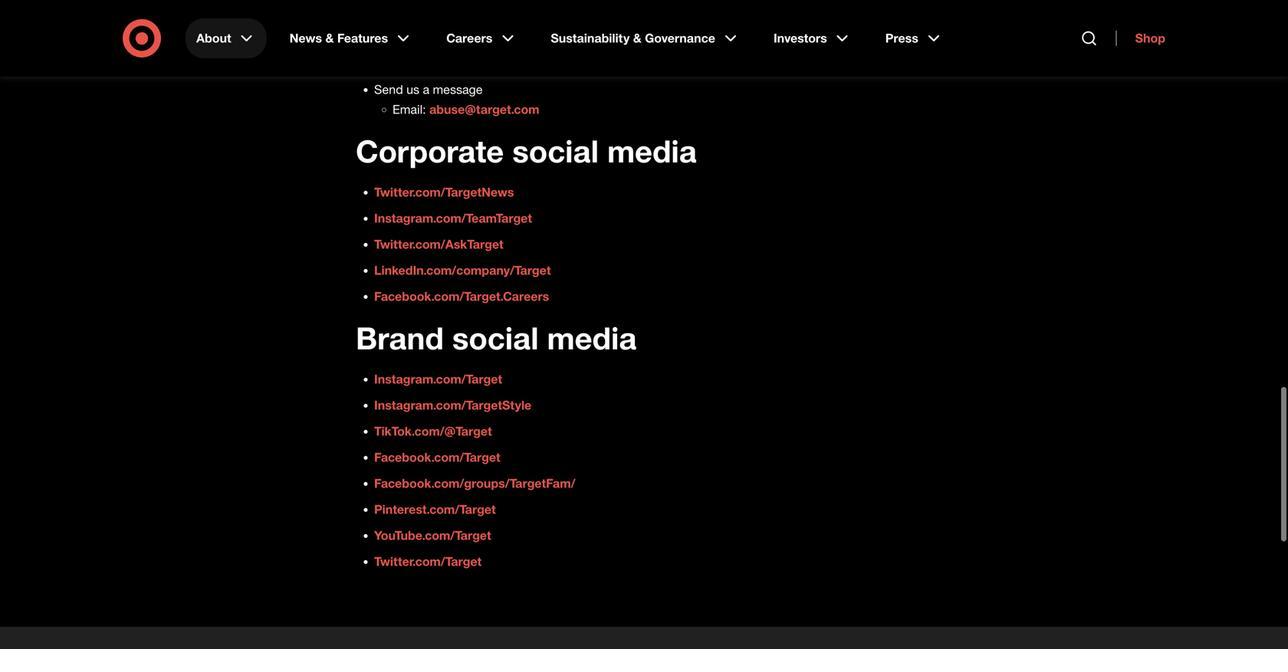 Task type: locate. For each thing, give the bounding box(es) containing it.
shop
[[1135, 31, 1166, 46]]

twitter.com/targetnews
[[374, 179, 514, 194]]

instagram.com/targetstyle link
[[374, 392, 532, 407]]

target
[[393, 24, 426, 39], [509, 24, 543, 39]]

target red card and target mastercard: +1-800-424-6888
[[393, 24, 713, 39]]

0 horizontal spatial &
[[325, 31, 334, 46]]

news & features
[[290, 31, 388, 46]]

twitter.com/target
[[374, 548, 482, 563]]

0 vertical spatial media
[[607, 126, 697, 164]]

pinterest.com/target
[[374, 496, 496, 511]]

social
[[512, 126, 599, 164], [452, 313, 539, 351]]

social for brand
[[452, 313, 539, 351]]

abuse@target.com link
[[429, 96, 539, 111]]

twitter.com/target link
[[374, 548, 482, 563]]

media
[[607, 126, 697, 164], [547, 313, 637, 351]]

card
[[455, 24, 482, 39]]

target left red
[[393, 24, 426, 39]]

media for corporate social media
[[607, 126, 697, 164]]

facebook.com/target
[[374, 444, 500, 459]]

facebook.com/groups/targetfam/
[[374, 470, 576, 485]]

send
[[374, 76, 403, 91]]

1 target from the left
[[393, 24, 426, 39]]

0 horizontal spatial target
[[393, 24, 426, 39]]

1 & from the left
[[325, 31, 334, 46]]

0 vertical spatial social
[[512, 126, 599, 164]]

2 & from the left
[[633, 31, 642, 46]]

investors link
[[763, 18, 862, 58]]

careers link
[[436, 18, 528, 58]]

and
[[485, 24, 506, 39]]

investors
[[774, 31, 827, 46]]

1 vertical spatial social
[[452, 313, 539, 351]]

1 horizontal spatial &
[[633, 31, 642, 46]]

target right and
[[509, 24, 543, 39]]

& for governance
[[633, 31, 642, 46]]

a
[[423, 76, 429, 91]]

press
[[885, 31, 918, 46]]

abuse@target.com
[[429, 96, 539, 111]]

us
[[407, 76, 419, 91]]

1 vertical spatial media
[[547, 313, 637, 351]]

facebook.com/groups/targetfam/ link
[[374, 470, 576, 485]]

1 horizontal spatial target
[[509, 24, 543, 39]]

twitter.com/asktarget
[[374, 231, 504, 246]]

tiktok.com/@target link
[[374, 418, 492, 433]]

social for corporate
[[512, 126, 599, 164]]

shop link
[[1116, 31, 1166, 46]]

about link
[[186, 18, 267, 58]]

message
[[433, 76, 483, 91]]

youtube.com/target link
[[374, 522, 491, 537]]

+1-800-424-6888 link
[[616, 24, 713, 39]]

&
[[325, 31, 334, 46], [633, 31, 642, 46]]

sustainability & governance link
[[540, 18, 751, 58]]



Task type: describe. For each thing, give the bounding box(es) containing it.
send us a message email: abuse@target.com
[[374, 76, 539, 111]]

email:
[[393, 96, 426, 111]]

corporate social media
[[356, 126, 697, 164]]

instagram.com/teamtarget link
[[374, 205, 532, 220]]

& for features
[[325, 31, 334, 46]]

press link
[[875, 18, 954, 58]]

2 target from the left
[[509, 24, 543, 39]]

6888
[[686, 24, 713, 39]]

corporate
[[356, 126, 504, 164]]

news & features link
[[279, 18, 423, 58]]

instagram.com/target link
[[374, 366, 502, 381]]

424-
[[660, 24, 686, 39]]

+1-
[[616, 24, 635, 39]]

twitter.com/asktarget link
[[374, 231, 504, 246]]

mastercard:
[[546, 24, 612, 39]]

media for brand social media
[[547, 313, 637, 351]]

linkedin.com/company/target
[[374, 257, 551, 272]]

instagram.com/targetstyle
[[374, 392, 532, 407]]

brand social media
[[356, 313, 637, 351]]

sustainability & governance
[[551, 31, 715, 46]]

tiktok.com/@target
[[374, 418, 492, 433]]

facebook.com/target.careers link
[[374, 283, 549, 298]]

800-
[[635, 24, 660, 39]]

facebook.com/target.careers
[[374, 283, 549, 298]]

careers
[[446, 31, 493, 46]]

facebook.com/target link
[[374, 444, 500, 459]]

red
[[430, 24, 452, 39]]

youtube.com/target
[[374, 522, 491, 537]]

features
[[337, 31, 388, 46]]

sustainability
[[551, 31, 630, 46]]

brand
[[356, 313, 444, 351]]

governance
[[645, 31, 715, 46]]

twitter.com/targetnews link
[[374, 179, 514, 194]]

pinterest.com/target link
[[374, 496, 496, 511]]

about
[[196, 31, 231, 46]]

news
[[290, 31, 322, 46]]

instagram.com/target
[[374, 366, 502, 381]]

instagram.com/teamtarget
[[374, 205, 532, 220]]

linkedin.com/company/target link
[[374, 257, 551, 272]]



Task type: vqa. For each thing, say whether or not it's contained in the screenshot.
Careers
yes



